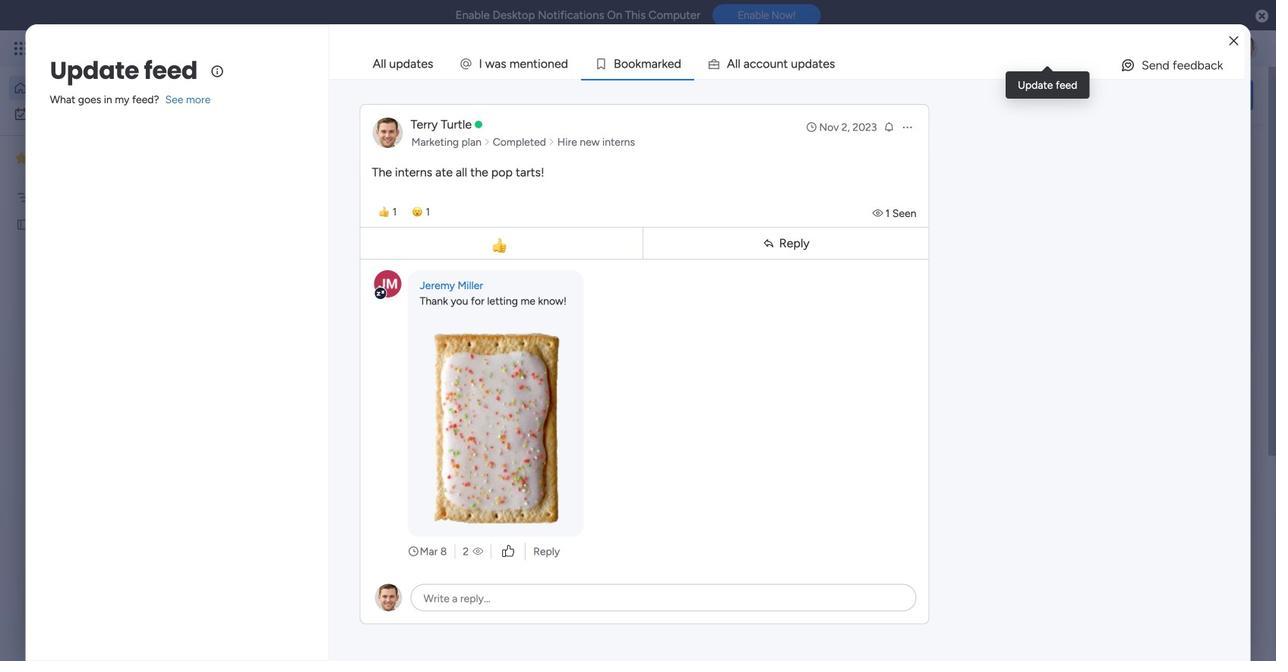 Task type: locate. For each thing, give the bounding box(es) containing it.
component image
[[502, 332, 516, 345]]

list box
[[0, 181, 194, 330]]

option
[[9, 76, 185, 100], [9, 102, 185, 126]]

select product image
[[14, 41, 29, 56]]

getting started element
[[1025, 393, 1253, 454]]

0 vertical spatial option
[[9, 76, 185, 100]]

help center element
[[1025, 466, 1253, 527]]

0 vertical spatial lottie animation element
[[596, 67, 1023, 125]]

2 remove from favorites image from the top
[[450, 494, 466, 509]]

tab
[[360, 49, 446, 79]]

2 option from the top
[[9, 102, 185, 126]]

0 vertical spatial remove from favorites image
[[450, 308, 466, 323]]

0 horizontal spatial v2 seen image
[[473, 544, 483, 559]]

1 vertical spatial lottie animation element
[[0, 508, 194, 662]]

tab list
[[360, 49, 1244, 79]]

dapulse close image
[[1256, 9, 1268, 24]]

1 vertical spatial remove from favorites image
[[450, 494, 466, 509]]

remove from favorites image
[[450, 308, 466, 323], [450, 494, 466, 509]]

slider arrow image
[[548, 134, 555, 150]]

close image
[[1229, 36, 1238, 47]]

public board image
[[16, 217, 30, 232]]

1 remove from favorites image from the top
[[450, 308, 466, 323]]

lottie animation element
[[596, 67, 1023, 125], [0, 508, 194, 662]]

lottie animation image
[[596, 67, 1023, 125], [0, 508, 194, 662]]

give feedback image
[[1120, 58, 1136, 73]]

v2 like image
[[502, 543, 514, 560]]

0 vertical spatial lottie animation image
[[596, 67, 1023, 125]]

1 vertical spatial option
[[9, 102, 185, 126]]

lottie animation image for lottie animation element to the right
[[596, 67, 1023, 125]]

v2 seen image
[[873, 207, 885, 220], [473, 544, 483, 559]]

0 horizontal spatial lottie animation image
[[0, 508, 194, 662]]

1 horizontal spatial lottie animation image
[[596, 67, 1023, 125]]

quick search results list box
[[235, 172, 989, 560]]

lottie animation image for left lottie animation element
[[0, 508, 194, 662]]

1 horizontal spatial v2 seen image
[[873, 207, 885, 220]]

1 vertical spatial v2 seen image
[[473, 544, 483, 559]]

reminder image
[[883, 121, 895, 133]]

options image
[[901, 121, 913, 133]]

1 vertical spatial lottie animation image
[[0, 508, 194, 662]]



Task type: vqa. For each thing, say whether or not it's contained in the screenshot.
the Add View image
no



Task type: describe. For each thing, give the bounding box(es) containing it.
public dashboard image
[[502, 308, 519, 324]]

0 vertical spatial v2 seen image
[[873, 207, 885, 220]]

slider arrow image
[[484, 134, 490, 150]]

terry turtle image
[[1234, 36, 1258, 61]]

1 option from the top
[[9, 76, 185, 100]]

1 horizontal spatial lottie animation element
[[596, 67, 1023, 125]]

v2 user feedback image
[[1038, 87, 1049, 104]]

0 horizontal spatial lottie animation element
[[0, 508, 194, 662]]

2 element
[[388, 602, 406, 621]]



